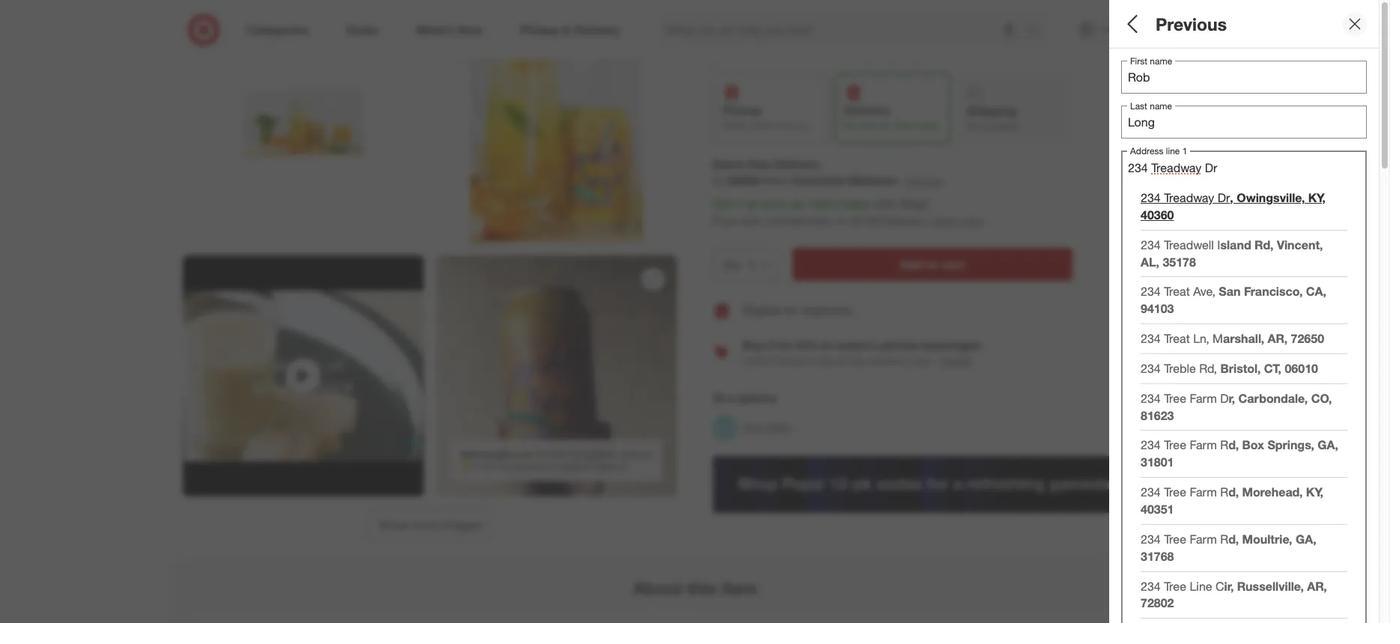 Task type: describe. For each thing, give the bounding box(es) containing it.
add to cart button
[[793, 248, 1072, 281]]

0 vertical spatial to
[[713, 173, 724, 188]]

cancel button
[[1121, 573, 1238, 606]]

glance
[[739, 390, 777, 405]]

r for 3rd 234 tree farm r button from the top of the previous dialog
[[1220, 532, 1228, 547]]

set
[[1142, 456, 1160, 471]]

add item button
[[1144, 299, 1207, 323]]

pickup inside pickup ready within 2 hours
[[723, 103, 762, 118]]

address
[[1131, 198, 1170, 210]]

for inside thankful for guiltless options! 💛 0-cal, 0-sweetener, 0-sodium!  #lacroix
[[571, 449, 582, 460]]

234 treble rd, button
[[1141, 353, 1347, 383]]

go back
[[1227, 587, 1272, 602]]

234 tree farm r for 3rd 234 tree farm r button from the top of the previous dialog
[[1141, 532, 1228, 547]]

tree for 234 tree farm d button
[[1164, 391, 1186, 406]]

non-gmo
[[743, 421, 791, 434]]

r for second 234 tree farm r button from the bottom of the previous dialog
[[1220, 485, 1228, 500]]

1 vertical spatial with
[[740, 214, 762, 228]]

28269
[[727, 173, 760, 188]]

234 for 234 treadway dr button
[[1141, 190, 1161, 205]]

ave,
[[1193, 284, 1215, 299]]

tree for second 234 tree farm r button from the bottom of the previous dialog
[[1164, 485, 1186, 500]]

sponsored
[[1163, 515, 1207, 526]]

save button
[[1250, 573, 1367, 606]]

available
[[984, 121, 1019, 132]]

as
[[845, 120, 855, 131]]

order
[[743, 354, 770, 367]]

2 for +
[[1192, 198, 1198, 210]]

sweetener,
[[507, 461, 550, 472]]

+ address line 2
[[1122, 198, 1198, 210]]

m
[[1213, 331, 1223, 346]]

deliver to: add an address to check availability
[[1154, 314, 1323, 346]]

234 tree farm r for second 234 tree farm r button from the bottom of the previous dialog
[[1141, 485, 1228, 500]]

search button
[[1019, 13, 1055, 49]]

change button
[[905, 173, 943, 190]]

farm for second 234 tree farm r button from the bottom of the previous dialog
[[1190, 485, 1217, 500]]

details
[[940, 354, 972, 367]]

about
[[633, 578, 682, 599]]

2 234 tree farm r button from the top
[[1141, 477, 1347, 524]]

cart
[[941, 257, 965, 272]]

pickup ready within 2 hours
[[723, 103, 807, 131]]

day inside dialog
[[1172, 13, 1204, 34]]

dr
[[1218, 190, 1230, 205]]

ln,
[[1193, 331, 1209, 346]]

tree for 3rd 234 tree farm r button from the bottom of the previous dialog
[[1164, 438, 1186, 453]]

234 tree line c
[[1141, 579, 1224, 594]]

i
[[1217, 237, 1220, 252]]

treadway
[[1164, 190, 1214, 205]]

show more images button
[[369, 509, 491, 542]]

day inside buy 3 for $10 on select lacroix beverages order pickup or same day delivery only ∙ details
[[850, 354, 868, 367]]

get
[[713, 196, 732, 211]]

on
[[820, 338, 834, 353]]

12pm inside the get it as soon as 12pm today with shipt free with membership or $9.99/delivery learn more
[[807, 196, 838, 211]]

images
[[443, 518, 481, 533]]

registries
[[802, 303, 852, 318]]

farm for 3rd 234 tree farm r button from the bottom of the previous dialog
[[1190, 438, 1217, 453]]

$0.04
[[761, 1, 786, 14]]

3
[[768, 338, 775, 353]]

none telephone field inside previous dialog
[[1121, 404, 1367, 437]]

as inside delivery as soon as 12pm today
[[880, 120, 889, 131]]

treat for ave,
[[1164, 284, 1190, 299]]

234 treat ln, m button
[[1141, 324, 1347, 353]]

buy 3 for $10 on select lacroix beverages order pickup or same day delivery only ∙ details
[[743, 338, 981, 367]]

234 for 234 tree line c button
[[1141, 579, 1161, 594]]

@living.light.now
[[460, 449, 532, 460]]

gate,
[[1194, 537, 1214, 549]]

sodium!
[[561, 461, 593, 472]]

item inside see 1 deal for this item link
[[814, 42, 835, 54]]

∙
[[934, 354, 937, 367]]

as inside previous dialog
[[1164, 456, 1176, 471]]

add inside deliver to: add an address to check availability
[[1154, 333, 1173, 346]]

about this item
[[633, 578, 757, 599]]

cal,
[[482, 461, 496, 472]]

thankful
[[534, 449, 568, 460]]

$10
[[797, 338, 816, 353]]

see
[[726, 42, 745, 54]]

1 vertical spatial same
[[713, 156, 745, 171]]

membership
[[766, 214, 833, 228]]

learn
[[930, 215, 956, 227]]

lacroix sparkling water tangerine - 8pk/12 fl oz cans, 5 of 11 image
[[183, 2, 424, 244]]

add button
[[1357, 322, 1378, 339]]

or inside buy 3 for $10 on select lacroix beverages order pickup or same day delivery only ∙ details
[[807, 354, 817, 367]]

call
[[1291, 537, 1305, 549]]

r for 3rd 234 tree farm r button from the bottom of the previous dialog
[[1220, 438, 1228, 453]]

12pm inside delivery as soon as 12pm today
[[892, 120, 915, 131]]

234 tree farm d button
[[1141, 383, 1347, 430]]

234 treat ln, m
[[1141, 331, 1223, 346]]

free
[[713, 214, 737, 228]]

to inside button
[[926, 257, 938, 272]]

to:
[[1205, 314, 1223, 332]]

at a glance
[[713, 390, 777, 405]]

0 vertical spatial with
[[874, 196, 897, 211]]

2 0- from the left
[[498, 461, 507, 472]]

234 treat ave,
[[1141, 284, 1219, 299]]

#lacroix
[[595, 461, 627, 472]]

within
[[751, 120, 774, 131]]

midtown
[[849, 173, 898, 188]]

234 for 3rd 234 tree farm r button from the top of the previous dialog
[[1141, 532, 1161, 547]]

gmo
[[766, 421, 791, 434]]

0 horizontal spatial this
[[687, 578, 717, 599]]

advertisement region
[[713, 456, 1207, 513]]

see 1 deal for this item
[[726, 42, 835, 54]]

none telephone field inside previous dialog
[[1121, 225, 1367, 258]]

select
[[837, 338, 872, 353]]

to 28269
[[713, 173, 760, 188]]

an
[[1176, 333, 1188, 346]]

check
[[1243, 333, 1272, 346]]

at
[[713, 390, 725, 405]]

a
[[729, 390, 735, 405]]

delivery inside delivery as soon as 12pm today
[[845, 103, 891, 118]]

buy
[[743, 338, 765, 353]]

farm for 3rd 234 tree farm r button from the top of the previous dialog
[[1190, 532, 1217, 547]]

234 tree farm r for 3rd 234 tree farm r button from the bottom of the previous dialog
[[1141, 438, 1228, 453]]

for right eligible
[[785, 303, 799, 318]]

show
[[378, 518, 408, 533]]

add to cart
[[900, 257, 965, 272]]

ready
[[723, 120, 748, 131]]

delivery inside dialog
[[1209, 13, 1275, 34]]

for inside buy 3 for $10 on select lacroix beverages order pickup or same day delivery only ∙ details
[[778, 338, 794, 353]]

as right it on the top right
[[746, 196, 758, 211]]

234 for 234 treadwell i button on the top
[[1141, 237, 1161, 252]]



Task type: vqa. For each thing, say whether or not it's contained in the screenshot.
Details in the right of the page
yes



Task type: locate. For each thing, give the bounding box(es) containing it.
1 vertical spatial to
[[926, 257, 938, 272]]

234 for 234 treat ave, button
[[1141, 284, 1161, 299]]

234 left treadwell
[[1141, 237, 1161, 252]]

3 234 from the top
[[1141, 284, 1161, 299]]

234 tree farm r up default
[[1141, 438, 1228, 453]]

thankful for guiltless options! 💛 0-cal, 0-sweetener, 0-sodium!  #lacroix
[[460, 449, 652, 472]]

3 0- from the left
[[552, 461, 561, 472]]

non-
[[743, 421, 766, 434]]

add left cart
[[900, 257, 923, 272]]

0 vertical spatial 234 tree farm r
[[1141, 438, 1228, 453]]

234 up deliver
[[1141, 284, 1161, 299]]

Set as default address checkbox
[[1121, 456, 1136, 471]]

0- right "💛"
[[474, 461, 482, 472]]

to left cart
[[926, 257, 938, 272]]

farm up set as default address
[[1190, 438, 1217, 453]]

234 treble rd,
[[1141, 361, 1220, 376]]

address
[[1191, 333, 1228, 346], [1219, 456, 1263, 471]]

0 vertical spatial r
[[1220, 438, 1228, 453]]

or down from charlotte midtown on the top right of the page
[[836, 214, 847, 228]]

tree left line
[[1164, 579, 1186, 594]]

1 horizontal spatial soon
[[857, 120, 877, 131]]

with down it on the top right
[[740, 214, 762, 228]]

234
[[1141, 190, 1161, 205], [1141, 237, 1161, 252], [1141, 284, 1161, 299], [1141, 331, 1161, 346], [1141, 361, 1161, 376], [1141, 391, 1161, 406], [1141, 438, 1161, 453], [1141, 485, 1161, 500], [1141, 532, 1161, 547], [1141, 579, 1161, 594]]

0 horizontal spatial soon
[[761, 196, 788, 211]]

1 vertical spatial treat
[[1164, 331, 1190, 346]]

None text field
[[1121, 151, 1367, 183], [1121, 270, 1367, 303], [1121, 359, 1367, 392], [1121, 151, 1367, 183], [1121, 270, 1367, 303], [1121, 359, 1367, 392]]

1
[[748, 42, 754, 54]]

2 farm from the top
[[1190, 438, 1217, 453]]

234 left an
[[1141, 331, 1161, 346]]

)
[[842, 1, 844, 14]]

treat left ln, at the right bottom of page
[[1164, 331, 1190, 346]]

farm down set as default address
[[1190, 485, 1217, 500]]

1 vertical spatial or
[[807, 354, 817, 367]]

1 horizontal spatial day
[[850, 354, 868, 367]]

today inside delivery as soon as 12pm today
[[917, 120, 940, 131]]

add down 234 treat ave,
[[1164, 305, 1181, 316]]

8 234 from the top
[[1141, 485, 1161, 500]]

0 horizontal spatial same day delivery
[[713, 156, 820, 171]]

1 farm from the top
[[1190, 391, 1217, 406]]

r right gate,
[[1220, 532, 1228, 547]]

'buzz
[[1136, 537, 1158, 549]]

soon inside delivery as soon as 12pm today
[[857, 120, 877, 131]]

0 vertical spatial 2
[[777, 120, 782, 131]]

1 horizontal spatial or
[[836, 214, 847, 228]]

photo from @living.light.now, 8 of 11 image
[[436, 256, 677, 497]]

0 vertical spatial item
[[814, 42, 835, 54]]

None text field
[[1121, 61, 1367, 94], [1121, 106, 1367, 139], [1121, 484, 1367, 534], [1121, 61, 1367, 94], [1121, 106, 1367, 139], [1121, 484, 1367, 534]]

0 vertical spatial pickup
[[723, 103, 762, 118]]

pickup inside buy 3 for $10 on select lacroix beverages order pickup or same day delivery only ∙ details
[[773, 354, 805, 367]]

0 horizontal spatial today
[[841, 196, 871, 211]]

delivery as soon as 12pm today
[[845, 103, 940, 131]]

234 inside the 234 treble rd, 'button'
[[1141, 361, 1161, 376]]

to right m at the bottom right of the page
[[1231, 333, 1241, 346]]

0 vertical spatial at
[[713, 20, 722, 33]]

2 vertical spatial r
[[1220, 532, 1228, 547]]

None telephone field
[[1121, 404, 1367, 437]]

3 234 tree farm r button from the top
[[1141, 524, 1347, 571]]

to inside deliver to: add an address to check availability
[[1231, 333, 1241, 346]]

change
[[905, 174, 942, 187]]

farm
[[1190, 391, 1217, 406], [1190, 438, 1217, 453], [1190, 485, 1217, 500], [1190, 532, 1217, 547]]

1 vertical spatial soon
[[761, 196, 788, 211]]

same inside buy 3 for $10 on select lacroix beverages order pickup or same day delivery only ∙ details
[[820, 354, 847, 367]]

234 left "treble" at the right bottom
[[1141, 361, 1161, 376]]

1 0- from the left
[[474, 461, 482, 472]]

0 horizontal spatial with
[[740, 214, 762, 228]]

pickup down 3
[[773, 354, 805, 367]]

show more images
[[378, 518, 481, 533]]

shipping
[[967, 104, 1017, 119]]

1 r from the top
[[1220, 438, 1228, 453]]

delivery
[[1209, 13, 1275, 34], [845, 103, 891, 118], [774, 156, 820, 171], [871, 354, 909, 367]]

2 vertical spatial same
[[820, 354, 847, 367]]

4 234 from the top
[[1141, 331, 1161, 346]]

/fluid
[[786, 1, 810, 14]]

2 r from the top
[[1220, 485, 1228, 500]]

eligible
[[743, 303, 781, 318]]

234 left cancel
[[1141, 579, 1161, 594]]

9 234 from the top
[[1141, 532, 1161, 547]]

deal
[[757, 42, 776, 54]]

1 vertical spatial at
[[1184, 537, 1191, 549]]

12pm down charlotte
[[807, 196, 838, 211]]

with up $9.99/delivery
[[874, 196, 897, 211]]

1 horizontal spatial same
[[820, 354, 847, 367]]

at
[[713, 20, 722, 33], [1184, 537, 1191, 549]]

1 horizontal spatial same day delivery
[[1121, 13, 1275, 34]]

or down $10
[[807, 354, 817, 367]]

1 234 from the top
[[1141, 190, 1161, 205]]

234 treadwell i
[[1141, 237, 1220, 252]]

more right show
[[412, 518, 439, 533]]

farm down 'sponsored'
[[1190, 532, 1217, 547]]

0 horizontal spatial 0-
[[474, 461, 482, 472]]

generic shipt shopper carrying bags image
[[1159, 76, 1341, 281]]

tree for 234 tree line c button
[[1164, 579, 1186, 594]]

for up sodium!
[[571, 449, 582, 460]]

234 inside 234 treadway dr button
[[1141, 190, 1161, 205]]

10 234 from the top
[[1141, 579, 1161, 594]]

3 234 tree farm r from the top
[[1141, 532, 1228, 547]]

1 vertical spatial r
[[1220, 485, 1228, 500]]

previous button
[[1121, 12, 1228, 36]]

2 right "line"
[[1192, 198, 1198, 210]]

0-
[[474, 461, 482, 472], [498, 461, 507, 472], [552, 461, 561, 472]]

buy 3 for $10 on select lacroix beverages link
[[743, 338, 981, 353]]

2 vertical spatial day
[[850, 354, 868, 367]]

234 for 234 tree farm d button
[[1141, 391, 1161, 406]]

for right 3
[[778, 338, 794, 353]]

cancel
[[1161, 582, 1198, 597]]

as up membership
[[791, 196, 804, 211]]

7 234 from the top
[[1141, 438, 1161, 453]]

treat up add item
[[1164, 284, 1190, 299]]

2 234 from the top
[[1141, 237, 1161, 252]]

add
[[900, 257, 923, 272], [1164, 305, 1181, 316], [1358, 324, 1377, 337], [1154, 333, 1173, 346]]

2 vertical spatial to
[[1231, 333, 1241, 346]]

4 farm from the top
[[1190, 532, 1217, 547]]

go
[[1227, 587, 1243, 602]]

lacroix
[[875, 338, 919, 353]]

lacroix sparkling water tangerine - 8pk/12 fl oz cans, 6 of 11 image
[[436, 2, 677, 244]]

1 vertical spatial pickup
[[773, 354, 805, 367]]

tree down "treble" at the right bottom
[[1164, 391, 1186, 406]]

as right 'set'
[[1164, 456, 1176, 471]]

address inside deliver to: add an address to check availability
[[1191, 333, 1228, 346]]

1 horizontal spatial 0-
[[498, 461, 507, 472]]

same inside dialog
[[1121, 13, 1168, 34]]

0 horizontal spatial same
[[713, 156, 745, 171]]

234 tree farm d
[[1141, 391, 1229, 406]]

get it as soon as 12pm today with shipt free with membership or $9.99/delivery learn more
[[713, 196, 983, 228]]

234 inside 234 treadwell i button
[[1141, 237, 1161, 252]]

add right availability at the bottom right of page
[[1358, 324, 1377, 337]]

234 down 234 treble rd,
[[1141, 391, 1161, 406]]

add for add to cart
[[900, 257, 923, 272]]

What can we help you find? suggestions appear below search field
[[657, 13, 1030, 46]]

add inside button
[[1358, 324, 1377, 337]]

0 vertical spatial same
[[1121, 13, 1168, 34]]

treat for ln,
[[1164, 331, 1190, 346]]

soon right the as
[[857, 120, 877, 131]]

tree up default
[[1164, 438, 1186, 453]]

1 vertical spatial day
[[749, 156, 771, 171]]

farm left d at the bottom
[[1190, 391, 1217, 406]]

1 horizontal spatial this
[[795, 42, 811, 54]]

today left not
[[917, 120, 940, 131]]

at left gate,
[[1184, 537, 1191, 549]]

2 horizontal spatial to
[[1231, 333, 1241, 346]]

234 tree farm r up 'sponsored'
[[1141, 485, 1228, 500]]

same day delivery dialog
[[1109, 0, 1390, 623]]

treble
[[1164, 361, 1196, 376]]

1 vertical spatial same day delivery
[[713, 156, 820, 171]]

1 tree from the top
[[1164, 391, 1186, 406]]

pickup
[[723, 103, 762, 118], [773, 354, 805, 367]]

2 vertical spatial 234 tree farm r
[[1141, 532, 1228, 547]]

2 horizontal spatial item
[[1183, 305, 1201, 316]]

3 farm from the top
[[1190, 485, 1217, 500]]

6 234 from the top
[[1141, 391, 1161, 406]]

pickup up ready on the top right
[[723, 103, 762, 118]]

0 vertical spatial same day delivery
[[1121, 13, 1275, 34]]

234 inside 234 treat ave, button
[[1141, 284, 1161, 299]]

soon inside the get it as soon as 12pm today with shipt free with membership or $9.99/delivery learn more
[[761, 196, 788, 211]]

from
[[764, 173, 788, 188]]

4 tree from the top
[[1164, 532, 1186, 547]]

d
[[1220, 391, 1229, 406]]

2 tree from the top
[[1164, 438, 1186, 453]]

0 vertical spatial this
[[795, 42, 811, 54]]

shipt
[[900, 196, 928, 211]]

234 down 'set'
[[1141, 485, 1161, 500]]

add for add
[[1358, 324, 1377, 337]]

tree for 3rd 234 tree farm r button from the top of the previous dialog
[[1164, 532, 1186, 547]]

234 inside 234 tree line c button
[[1141, 579, 1161, 594]]

tree up 'sponsored'
[[1164, 485, 1186, 500]]

0 vertical spatial more
[[959, 215, 983, 227]]

more
[[959, 215, 983, 227], [412, 518, 439, 533]]

ex.
[[1121, 537, 1133, 549]]

0 vertical spatial treat
[[1164, 284, 1190, 299]]

at left huntersville
[[713, 20, 722, 33]]

more inside button
[[412, 518, 439, 533]]

1 horizontal spatial more
[[959, 215, 983, 227]]

0 horizontal spatial at
[[713, 20, 722, 33]]

to up get
[[713, 173, 724, 188]]

2 vertical spatial item
[[721, 578, 757, 599]]

ounce
[[812, 1, 842, 14]]

address inside previous dialog
[[1219, 456, 1263, 471]]

💛
[[460, 461, 471, 472]]

0 vertical spatial 12pm
[[892, 120, 915, 131]]

5 234 from the top
[[1141, 361, 1161, 376]]

2 horizontal spatial day
[[1172, 13, 1204, 34]]

0- down thankful
[[552, 461, 561, 472]]

0 horizontal spatial to
[[713, 173, 724, 188]]

go back button
[[1121, 578, 1378, 611]]

0 vertical spatial address
[[1191, 333, 1228, 346]]

1 vertical spatial this
[[687, 578, 717, 599]]

2
[[777, 120, 782, 131], [1192, 198, 1198, 210]]

details button
[[940, 353, 973, 369]]

0 horizontal spatial day
[[749, 156, 771, 171]]

add left an
[[1154, 333, 1173, 346]]

search
[[1019, 24, 1055, 39]]

as right the as
[[880, 120, 889, 131]]

1 vertical spatial item
[[1183, 305, 1201, 316]]

234 for 3rd 234 tree farm r button from the bottom of the previous dialog
[[1141, 438, 1161, 453]]

lacroix sparkling water tangerine - 8pk/12 fl oz cans, 7 of 11, play video image
[[183, 256, 424, 497]]

1 horizontal spatial to
[[926, 257, 938, 272]]

234 for second 234 tree farm r button from the bottom of the previous dialog
[[1141, 485, 1161, 500]]

address down to: in the bottom of the page
[[1191, 333, 1228, 346]]

huntersville
[[725, 20, 779, 33]]

more right the learn
[[959, 215, 983, 227]]

tree
[[1164, 391, 1186, 406], [1164, 438, 1186, 453], [1164, 485, 1186, 500], [1164, 532, 1186, 547], [1164, 579, 1186, 594]]

learn more button
[[929, 213, 984, 230]]

treadwell
[[1164, 237, 1214, 252]]

1 horizontal spatial at
[[1184, 537, 1191, 549]]

2 inside pickup ready within 2 hours
[[777, 120, 782, 131]]

then
[[1271, 537, 1289, 549]]

1 vertical spatial 2
[[1192, 198, 1198, 210]]

234 up 'set'
[[1141, 438, 1161, 453]]

234 inside 234 tree farm d button
[[1141, 391, 1161, 406]]

0 vertical spatial soon
[[857, 120, 877, 131]]

1 horizontal spatial 12pm
[[892, 120, 915, 131]]

farm for 234 tree farm d button
[[1190, 391, 1217, 406]]

default
[[1179, 456, 1216, 471]]

#123
[[1161, 537, 1181, 549]]

1 horizontal spatial today
[[917, 120, 940, 131]]

farm inside button
[[1190, 391, 1217, 406]]

2 inside 'link'
[[1192, 198, 1198, 210]]

today inside the get it as soon as 12pm today with shipt free with membership or $9.99/delivery learn more
[[841, 196, 871, 211]]

2 234 tree farm r from the top
[[1141, 485, 1228, 500]]

day
[[1172, 13, 1204, 34], [749, 156, 771, 171], [850, 354, 868, 367]]

5 tree from the top
[[1164, 579, 1186, 594]]

( $0.04 /fluid ounce )
[[755, 1, 844, 14]]

non-gmo button
[[713, 411, 791, 444]]

1 horizontal spatial item
[[814, 42, 835, 54]]

0 vertical spatial or
[[836, 214, 847, 228]]

image gallery element
[[183, 0, 677, 542]]

line
[[1173, 198, 1189, 210]]

previous dialog
[[1109, 0, 1390, 623]]

save
[[1295, 582, 1322, 597]]

1 treat from the top
[[1164, 284, 1190, 299]]

0- right cal,
[[498, 461, 507, 472]]

234 left #123
[[1141, 532, 1161, 547]]

1 horizontal spatial pickup
[[773, 354, 805, 367]]

or
[[836, 214, 847, 228], [807, 354, 817, 367]]

0 horizontal spatial item
[[721, 578, 757, 599]]

3 tree from the top
[[1164, 485, 1186, 500]]

234 treadway dr button
[[1141, 183, 1347, 230]]

2 for pickup
[[777, 120, 782, 131]]

234 for the 234 treble rd, 'button'
[[1141, 361, 1161, 376]]

0 horizontal spatial 2
[[777, 120, 782, 131]]

add item
[[1164, 305, 1201, 316]]

(
[[758, 1, 761, 14]]

as
[[880, 120, 889, 131], [746, 196, 758, 211], [791, 196, 804, 211], [1164, 456, 1176, 471]]

see 1 deal for this item link
[[713, 38, 1207, 59]]

0 horizontal spatial more
[[412, 518, 439, 533]]

2 left "hours"
[[777, 120, 782, 131]]

1 horizontal spatial with
[[874, 196, 897, 211]]

add for add item
[[1164, 305, 1181, 316]]

more inside the get it as soon as 12pm today with shipt free with membership or $9.99/delivery learn more
[[959, 215, 983, 227]]

2 horizontal spatial 0-
[[552, 461, 561, 472]]

234 inside 234 treat ln, m button
[[1141, 331, 1161, 346]]

back
[[1246, 587, 1272, 602]]

for inside see 1 deal for this item link
[[779, 42, 792, 54]]

1 vertical spatial 234 tree farm r
[[1141, 485, 1228, 500]]

1 234 tree farm r button from the top
[[1141, 430, 1347, 477]]

or inside the get it as soon as 12pm today with shipt free with membership or $9.99/delivery learn more
[[836, 214, 847, 228]]

1 vertical spatial today
[[841, 196, 871, 211]]

today down midtown
[[841, 196, 871, 211]]

item inside "add item" button
[[1183, 305, 1201, 316]]

0 vertical spatial today
[[917, 120, 940, 131]]

0 horizontal spatial pickup
[[723, 103, 762, 118]]

234 right +
[[1141, 190, 1161, 205]]

at huntersville
[[713, 20, 779, 33]]

1 234 tree farm r from the top
[[1141, 438, 1228, 453]]

1 vertical spatial more
[[412, 518, 439, 533]]

at inside previous dialog
[[1184, 537, 1191, 549]]

address right default
[[1219, 456, 1263, 471]]

234 for 234 treat ln, m button
[[1141, 331, 1161, 346]]

None telephone field
[[1121, 225, 1367, 258]]

same day delivery inside dialog
[[1121, 13, 1275, 34]]

1 vertical spatial address
[[1219, 456, 1263, 471]]

elevator,
[[1236, 537, 1269, 549]]

this right about on the left bottom of the page
[[687, 578, 717, 599]]

1 horizontal spatial 2
[[1192, 198, 1198, 210]]

set as default address
[[1142, 456, 1263, 471]]

only
[[911, 354, 931, 367]]

with
[[874, 196, 897, 211], [740, 214, 762, 228]]

0 horizontal spatial or
[[807, 354, 817, 367]]

tree down 'sponsored'
[[1164, 532, 1186, 547]]

1 vertical spatial 12pm
[[807, 196, 838, 211]]

r down set as default address
[[1220, 485, 1228, 500]]

0 vertical spatial day
[[1172, 13, 1204, 34]]

me'
[[1308, 537, 1323, 549]]

charlotte
[[791, 173, 845, 188]]

0 horizontal spatial 12pm
[[807, 196, 838, 211]]

r up set as default address
[[1220, 438, 1228, 453]]

soon
[[857, 120, 877, 131], [761, 196, 788, 211]]

12pm right the as
[[892, 120, 915, 131]]

2 horizontal spatial same
[[1121, 13, 1168, 34]]

3 r from the top
[[1220, 532, 1228, 547]]

2 treat from the top
[[1164, 331, 1190, 346]]

for right "deal"
[[779, 42, 792, 54]]

this right "deal"
[[795, 42, 811, 54]]

soon down the from
[[761, 196, 788, 211]]

234 tree farm r down 'sponsored'
[[1141, 532, 1228, 547]]

delivery inside buy 3 for $10 on select lacroix beverages order pickup or same day delivery only ∙ details
[[871, 354, 909, 367]]



